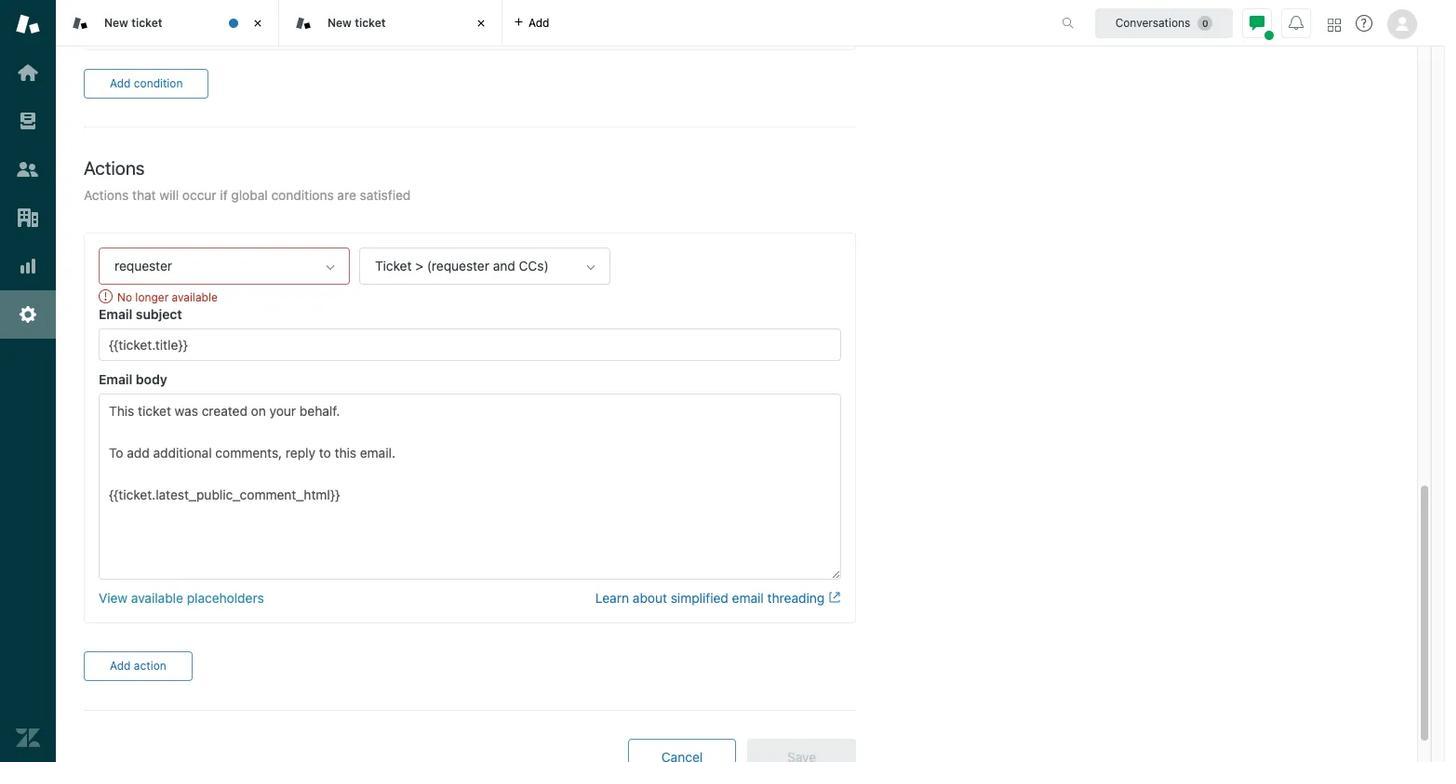 Task type: locate. For each thing, give the bounding box(es) containing it.
main element
[[0, 0, 56, 762]]

1 horizontal spatial ticket
[[355, 16, 386, 30]]

notifications image
[[1289, 15, 1304, 30]]

1 new ticket from the left
[[104, 16, 162, 30]]

views image
[[16, 109, 40, 133]]

1 horizontal spatial new
[[328, 16, 352, 30]]

1 new from the left
[[104, 16, 128, 30]]

tabs tab list
[[56, 0, 1043, 47]]

new ticket for second new ticket tab from left
[[328, 16, 386, 30]]

new right close icon in the left top of the page
[[328, 16, 352, 30]]

1 horizontal spatial new ticket
[[328, 16, 386, 30]]

0 horizontal spatial new ticket
[[104, 16, 162, 30]]

new ticket
[[104, 16, 162, 30], [328, 16, 386, 30]]

new right zendesk support "icon"
[[104, 16, 128, 30]]

0 horizontal spatial ticket
[[131, 16, 162, 30]]

get started image
[[16, 61, 40, 85]]

conversations
[[1116, 15, 1191, 29]]

conversations button
[[1096, 8, 1234, 38]]

get help image
[[1356, 15, 1373, 32]]

1 new ticket tab from the left
[[56, 0, 279, 47]]

2 new from the left
[[328, 16, 352, 30]]

customers image
[[16, 157, 40, 182]]

close image
[[472, 14, 491, 33]]

new
[[104, 16, 128, 30], [328, 16, 352, 30]]

2 new ticket from the left
[[328, 16, 386, 30]]

ticket
[[131, 16, 162, 30], [355, 16, 386, 30]]

new ticket tab
[[56, 0, 279, 47], [279, 0, 503, 47]]

0 horizontal spatial new
[[104, 16, 128, 30]]



Task type: describe. For each thing, give the bounding box(es) containing it.
add
[[529, 15, 550, 29]]

reporting image
[[16, 254, 40, 278]]

admin image
[[16, 303, 40, 327]]

new ticket for second new ticket tab from the right
[[104, 16, 162, 30]]

zendesk support image
[[16, 12, 40, 36]]

zendesk image
[[16, 726, 40, 750]]

2 ticket from the left
[[355, 16, 386, 30]]

2 new ticket tab from the left
[[279, 0, 503, 47]]

zendesk products image
[[1329, 18, 1342, 31]]

1 ticket from the left
[[131, 16, 162, 30]]

button displays agent's chat status as online. image
[[1250, 15, 1265, 30]]

organizations image
[[16, 206, 40, 230]]

close image
[[249, 14, 267, 33]]

add button
[[503, 0, 561, 46]]



Task type: vqa. For each thing, say whether or not it's contained in the screenshot.
REPORTING image in the top of the page
yes



